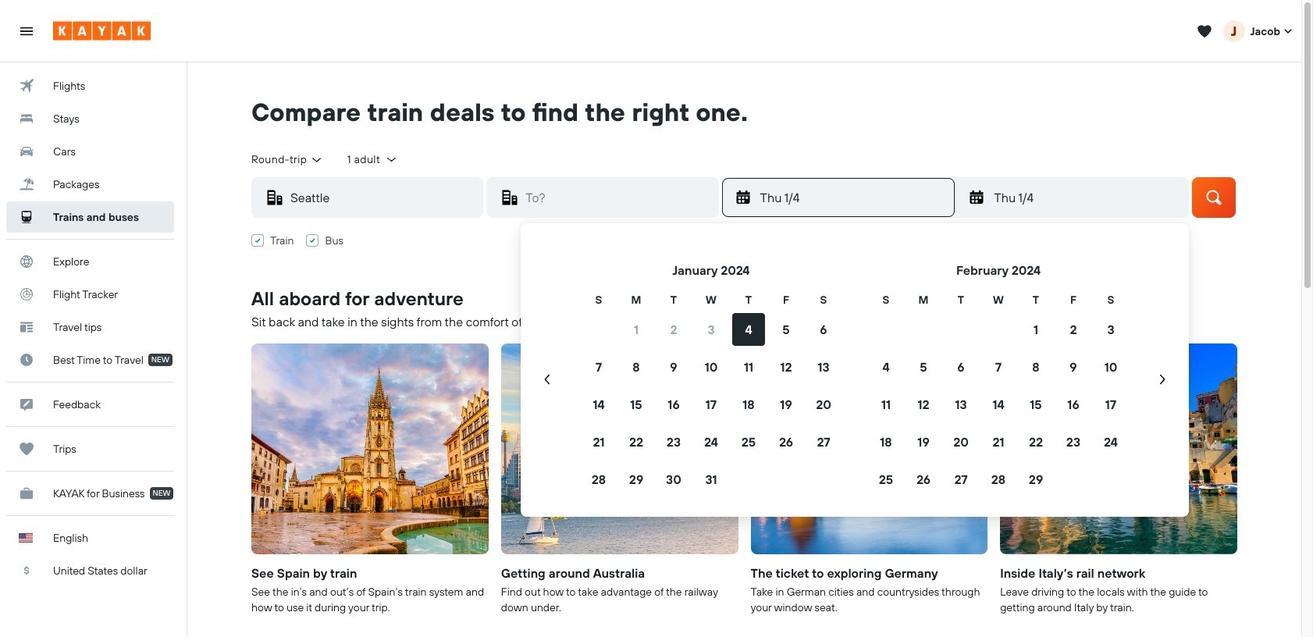 Task type: locate. For each thing, give the bounding box(es) containing it.
2 thursday january 4th element from the left
[[995, 188, 1179, 207]]

1 thursday january 4th element from the left
[[760, 188, 945, 207]]

1 horizontal spatial thursday january 4th element
[[995, 188, 1179, 207]]

united states (english) image
[[19, 533, 33, 543]]

From? text field
[[284, 178, 483, 217]]

thursday january 4th element
[[760, 188, 945, 207], [995, 188, 1179, 207]]

Trip type Round-trip field
[[251, 152, 324, 167]]

To? text field
[[520, 178, 718, 217]]

navigation menu image
[[19, 23, 34, 39]]

getting around australia element
[[501, 344, 738, 554]]

start date calendar input use left and right arrow keys to change day. use up and down arrow keys to change week. tab
[[527, 261, 1183, 498]]

0 horizontal spatial thursday january 4th element
[[760, 188, 945, 207]]



Task type: vqa. For each thing, say whether or not it's contained in the screenshot.
End date calendar input Use left and right arrow keys to change day. Use up and down arrow keys to change week. Tab
no



Task type: describe. For each thing, give the bounding box(es) containing it.
inside italy's rail network element
[[1001, 344, 1238, 554]]

the ticket to exploring germany element
[[751, 344, 988, 554]]

see spain by train element
[[251, 344, 489, 554]]



